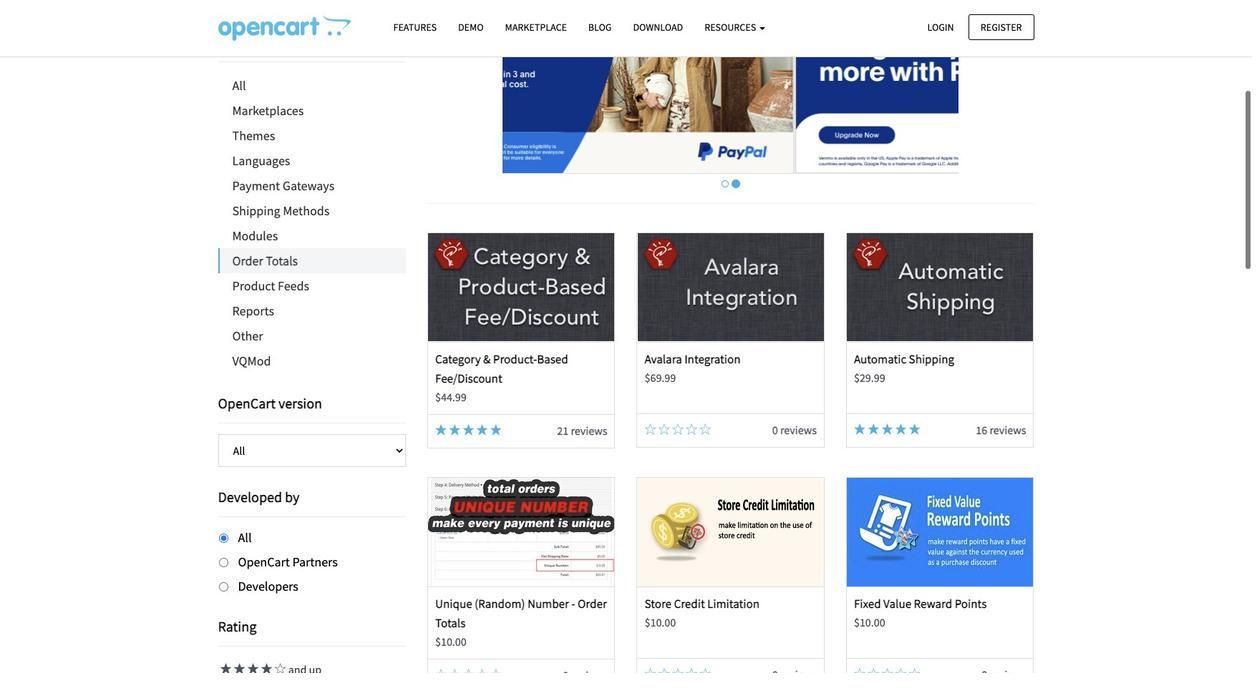 Task type: locate. For each thing, give the bounding box(es) containing it.
store
[[645, 596, 672, 612]]

avalara
[[645, 352, 682, 367]]

$10.00 down fixed
[[854, 616, 886, 630]]

category & product-based fee/discount $44.99
[[435, 352, 568, 405]]

shipping down payment
[[232, 203, 281, 219]]

number
[[528, 596, 569, 612]]

1 vertical spatial shipping
[[909, 352, 955, 367]]

store credit limitation link
[[645, 596, 760, 612]]

order totals
[[232, 253, 298, 269]]

all
[[232, 77, 246, 94], [238, 530, 252, 546]]

methods
[[283, 203, 330, 219]]

vqmod link
[[218, 349, 406, 374]]

star light image
[[854, 424, 866, 435], [882, 424, 893, 435], [896, 424, 907, 435], [463, 425, 474, 436], [477, 425, 488, 436]]

marketplace
[[505, 21, 567, 34]]

0 vertical spatial category
[[218, 33, 272, 51]]

star light image
[[868, 424, 880, 435], [909, 424, 921, 435], [435, 425, 447, 436], [449, 425, 461, 436], [490, 425, 502, 436], [218, 664, 232, 674], [232, 664, 245, 674], [245, 664, 259, 674], [259, 664, 273, 674]]

$10.00 down store
[[645, 616, 676, 630]]

reviews right 21
[[571, 424, 608, 438]]

totals up product feeds
[[266, 253, 298, 269]]

opencart for opencart version
[[218, 395, 276, 413]]

0 horizontal spatial shipping
[[232, 203, 281, 219]]

modules
[[232, 228, 278, 244]]

product-
[[493, 352, 537, 367]]

unique (random) number - order totals image
[[428, 478, 615, 587]]

features link
[[383, 15, 448, 40]]

paypal payment gateway image
[[317, 0, 773, 174], [773, 0, 1230, 174]]

totals
[[266, 253, 298, 269], [435, 616, 466, 632]]

rating
[[218, 618, 257, 636]]

1 horizontal spatial totals
[[435, 616, 466, 632]]

opencart up the developers
[[238, 554, 290, 571]]

shipping inside automatic shipping $29.99
[[909, 352, 955, 367]]

category
[[218, 33, 272, 51], [435, 352, 481, 367]]

store credit limitation $10.00
[[645, 596, 760, 630]]

opencart version
[[218, 395, 322, 413]]

0 horizontal spatial totals
[[266, 253, 298, 269]]

product feeds link
[[218, 274, 406, 299]]

product feeds
[[232, 278, 309, 294]]

1 vertical spatial opencart
[[238, 554, 290, 571]]

all down "developed"
[[238, 530, 252, 546]]

all up marketplaces
[[232, 77, 246, 94]]

16 reviews
[[976, 423, 1027, 438]]

1 vertical spatial category
[[435, 352, 481, 367]]

0 vertical spatial opencart
[[218, 395, 276, 413]]

$10.00 down unique
[[435, 635, 467, 650]]

shipping
[[232, 203, 281, 219], [909, 352, 955, 367]]

opencart
[[218, 395, 276, 413], [238, 554, 290, 571]]

order
[[232, 253, 263, 269], [578, 596, 607, 612]]

themes link
[[218, 123, 406, 148]]

0 vertical spatial totals
[[266, 253, 298, 269]]

$10.00 inside fixed value reward points $10.00
[[854, 616, 886, 630]]

product
[[232, 278, 275, 294]]

order up product
[[232, 253, 263, 269]]

1 paypal payment gateway image from the left
[[317, 0, 773, 174]]

0 vertical spatial all
[[232, 77, 246, 94]]

1 horizontal spatial shipping
[[909, 352, 955, 367]]

partners
[[293, 554, 338, 571]]

1 vertical spatial totals
[[435, 616, 466, 632]]

payment
[[232, 178, 280, 194]]

register
[[981, 20, 1022, 33]]

download link
[[623, 15, 694, 40]]

other
[[232, 328, 263, 344]]

reviews right 16
[[990, 423, 1027, 438]]

other link
[[218, 324, 406, 349]]

1 horizontal spatial order
[[578, 596, 607, 612]]

by
[[285, 488, 300, 506]]

category inside category & product-based fee/discount $44.99
[[435, 352, 481, 367]]

2 paypal payment gateway image from the left
[[773, 0, 1230, 174]]

order right -
[[578, 596, 607, 612]]

1 horizontal spatial reviews
[[781, 423, 817, 438]]

21 reviews
[[557, 424, 608, 438]]

&
[[483, 352, 491, 367]]

points
[[955, 596, 987, 612]]

0 horizontal spatial order
[[232, 253, 263, 269]]

payment gateways
[[232, 178, 335, 194]]

0 horizontal spatial $10.00
[[435, 635, 467, 650]]

fixed
[[854, 596, 881, 612]]

1 vertical spatial order
[[578, 596, 607, 612]]

totals down unique
[[435, 616, 466, 632]]

reviews for avalara integration
[[781, 423, 817, 438]]

category for category & product-based fee/discount $44.99
[[435, 352, 481, 367]]

reviews
[[781, 423, 817, 438], [990, 423, 1027, 438], [571, 424, 608, 438]]

1 horizontal spatial category
[[435, 352, 481, 367]]

None radio
[[219, 534, 228, 544], [219, 558, 228, 568], [219, 583, 228, 592], [219, 534, 228, 544], [219, 558, 228, 568], [219, 583, 228, 592]]

developers
[[238, 578, 299, 595]]

2 horizontal spatial reviews
[[990, 423, 1027, 438]]

opencart total orders image
[[218, 15, 351, 41]]

avalara integration link
[[645, 352, 741, 367]]

modules link
[[218, 223, 406, 249]]

automatic
[[854, 352, 907, 367]]

shipping methods link
[[218, 198, 406, 223]]

automatic shipping image
[[847, 234, 1034, 342]]

0 horizontal spatial reviews
[[571, 424, 608, 438]]

1 horizontal spatial $10.00
[[645, 616, 676, 630]]

login link
[[916, 14, 967, 40]]

resources link
[[694, 15, 776, 40]]

languages
[[232, 153, 290, 169]]

$10.00
[[645, 616, 676, 630], [854, 616, 886, 630], [435, 635, 467, 650]]

0 horizontal spatial category
[[218, 33, 272, 51]]

opencart for opencart partners
[[238, 554, 290, 571]]

reviews right 0
[[781, 423, 817, 438]]

star light o image
[[645, 424, 656, 435], [659, 424, 670, 435], [672, 424, 684, 435], [686, 424, 698, 435], [659, 669, 670, 674], [672, 669, 684, 674], [700, 669, 711, 674], [868, 669, 880, 674], [909, 669, 921, 674], [435, 669, 447, 674], [463, 669, 474, 674], [490, 669, 502, 674]]

opencart down the 'vqmod' on the bottom left of page
[[218, 395, 276, 413]]

shipping right the automatic on the right bottom
[[909, 352, 955, 367]]

2 horizontal spatial $10.00
[[854, 616, 886, 630]]

0 vertical spatial shipping
[[232, 203, 281, 219]]

unique (random) number - order totals $10.00
[[435, 596, 607, 650]]

star light o image
[[700, 424, 711, 435], [273, 664, 286, 674], [645, 669, 656, 674], [686, 669, 698, 674], [854, 669, 866, 674], [882, 669, 893, 674], [896, 669, 907, 674], [449, 669, 461, 674], [477, 669, 488, 674]]

all link
[[218, 73, 406, 98]]

21
[[557, 424, 569, 438]]

category for category
[[218, 33, 272, 51]]



Task type: describe. For each thing, give the bounding box(es) containing it.
resources
[[705, 21, 758, 34]]

payment gateways link
[[218, 173, 406, 198]]

$10.00 inside unique (random) number - order totals $10.00
[[435, 635, 467, 650]]

totals inside unique (random) number - order totals $10.00
[[435, 616, 466, 632]]

shipping methods
[[232, 203, 330, 219]]

value
[[884, 596, 912, 612]]

store credit limitation image
[[638, 478, 824, 587]]

1 vertical spatial all
[[238, 530, 252, 546]]

fixed value reward points $10.00
[[854, 596, 987, 630]]

register link
[[969, 14, 1035, 40]]

developed
[[218, 488, 282, 506]]

login
[[928, 20, 954, 33]]

vqmod
[[232, 353, 271, 370]]

unique
[[435, 596, 472, 612]]

automatic shipping $29.99
[[854, 352, 955, 385]]

-
[[572, 596, 576, 612]]

marketplaces link
[[218, 98, 406, 123]]

$10.00 inside store credit limitation $10.00
[[645, 616, 676, 630]]

reports
[[232, 303, 274, 319]]

reward
[[914, 596, 953, 612]]

$69.99
[[645, 371, 676, 385]]

avalara integration $69.99
[[645, 352, 741, 385]]

0 vertical spatial order
[[232, 253, 263, 269]]

blog
[[589, 21, 612, 34]]

order totals link
[[220, 249, 406, 274]]

limitation
[[708, 596, 760, 612]]

gateways
[[283, 178, 335, 194]]

download
[[633, 21, 683, 34]]

features
[[394, 21, 437, 34]]

blog link
[[578, 15, 623, 40]]

integration
[[685, 352, 741, 367]]

category & product-based fee/discount image
[[428, 234, 615, 342]]

(random)
[[475, 596, 525, 612]]

based
[[537, 352, 568, 367]]

automatic shipping link
[[854, 352, 955, 367]]

themes
[[232, 127, 275, 144]]

category & product-based fee/discount link
[[435, 352, 568, 387]]

$29.99
[[854, 371, 886, 385]]

unique (random) number - order totals link
[[435, 596, 607, 632]]

marketplace link
[[494, 15, 578, 40]]

languages link
[[218, 148, 406, 173]]

reviews for category & product-based fee/discount
[[571, 424, 608, 438]]

order inside unique (random) number - order totals $10.00
[[578, 596, 607, 612]]

0
[[773, 423, 778, 438]]

16
[[976, 423, 988, 438]]

$44.99
[[435, 391, 467, 405]]

reviews for automatic shipping
[[990, 423, 1027, 438]]

developed by
[[218, 488, 300, 506]]

opencart partners
[[238, 554, 338, 571]]

fee/discount
[[435, 371, 502, 387]]

reports link
[[218, 299, 406, 324]]

demo
[[458, 21, 484, 34]]

avalara integration image
[[638, 234, 824, 342]]

marketplaces
[[232, 102, 304, 119]]

credit
[[674, 596, 705, 612]]

fixed value reward points image
[[847, 478, 1034, 587]]

demo link
[[448, 15, 494, 40]]

version
[[279, 395, 322, 413]]

feeds
[[278, 278, 309, 294]]

0 reviews
[[773, 423, 817, 438]]

fixed value reward points link
[[854, 596, 987, 612]]



Task type: vqa. For each thing, say whether or not it's contained in the screenshot.
CATEGORY to the bottom
yes



